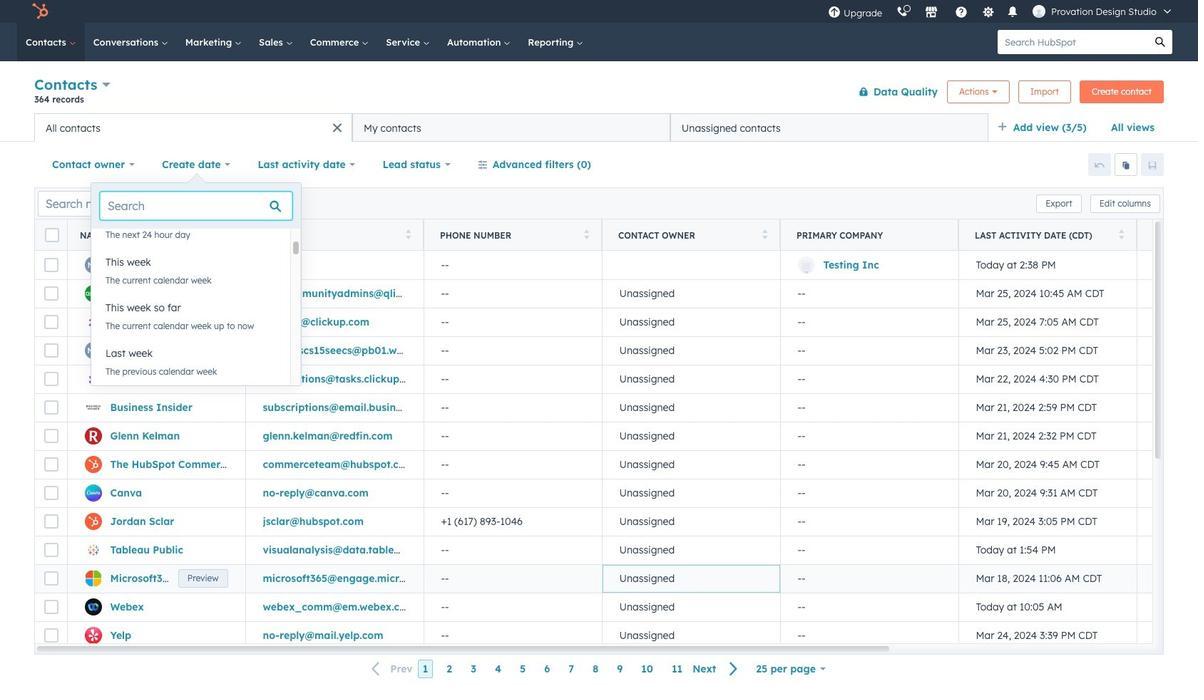 Task type: vqa. For each thing, say whether or not it's contained in the screenshot.
topmost the Contact information
no



Task type: describe. For each thing, give the bounding box(es) containing it.
2 press to sort. element from the left
[[406, 229, 411, 241]]

3 press to sort. element from the left
[[584, 229, 589, 241]]

pagination navigation
[[363, 660, 747, 679]]

Search search field
[[100, 192, 293, 220]]

Search HubSpot search field
[[998, 30, 1149, 54]]

press to sort. image
[[762, 229, 768, 239]]



Task type: locate. For each thing, give the bounding box(es) containing it.
3 press to sort. image from the left
[[584, 229, 589, 239]]

5 press to sort. element from the left
[[1119, 229, 1124, 241]]

menu
[[821, 0, 1181, 23]]

1 press to sort. image from the left
[[227, 229, 233, 239]]

4 press to sort. image from the left
[[1119, 229, 1124, 239]]

list box
[[91, 203, 301, 431]]

banner
[[34, 73, 1164, 113]]

press to sort. element
[[227, 229, 233, 241], [406, 229, 411, 241], [584, 229, 589, 241], [762, 229, 768, 241], [1119, 229, 1124, 241]]

james peterson image
[[1033, 5, 1046, 18]]

press to sort. image
[[227, 229, 233, 239], [406, 229, 411, 239], [584, 229, 589, 239], [1119, 229, 1124, 239]]

Search name, phone, email addresses, or company search field
[[38, 191, 211, 217]]

1 press to sort. element from the left
[[227, 229, 233, 241]]

2 press to sort. image from the left
[[406, 229, 411, 239]]

column header
[[780, 220, 959, 251]]

marketplaces image
[[925, 6, 938, 19]]

4 press to sort. element from the left
[[762, 229, 768, 241]]



